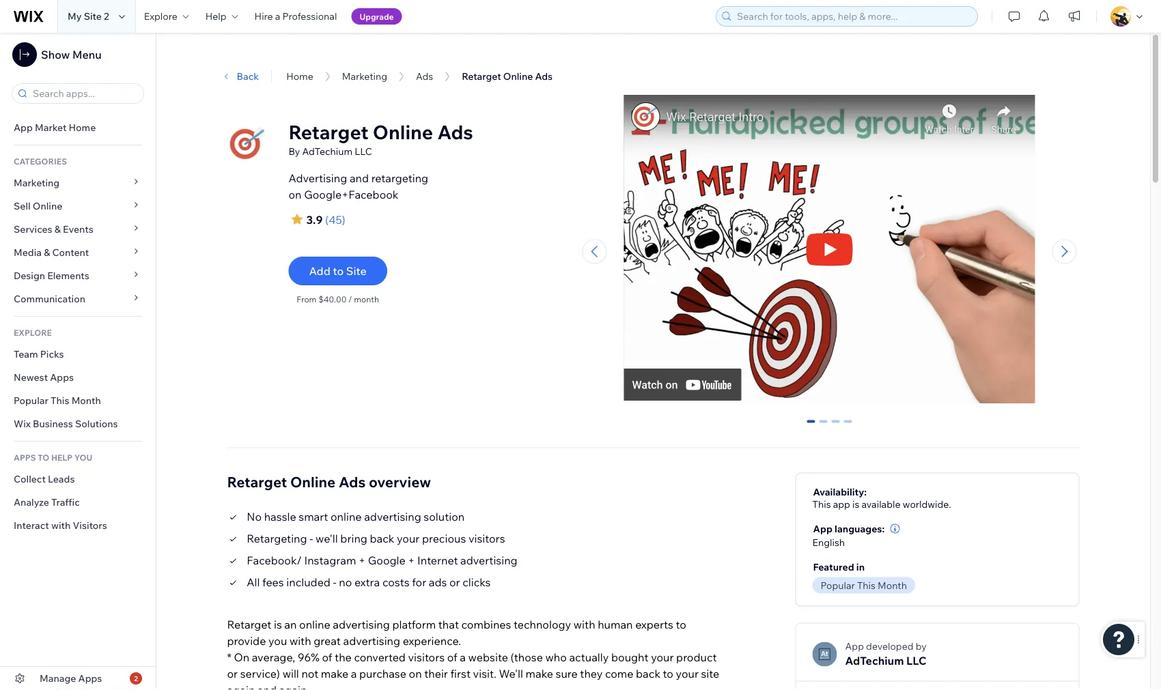 Task type: locate. For each thing, give the bounding box(es) containing it.
1 horizontal spatial app
[[813, 523, 833, 535]]

2 + from the left
[[408, 554, 415, 567]]

apps for manage apps
[[78, 673, 102, 685]]

month up developed
[[878, 580, 907, 592]]

1 vertical spatial with
[[574, 618, 595, 632]]

by up advertising
[[289, 146, 300, 157]]

1 horizontal spatial marketing
[[342, 70, 387, 82]]

month down newest apps link
[[71, 395, 101, 407]]

elements
[[47, 270, 89, 282]]

0 vertical spatial to
[[333, 264, 344, 278]]

market
[[35, 122, 67, 134]]

adtechium up advertising
[[302, 146, 353, 157]]

1 vertical spatial and
[[257, 684, 277, 691]]

this for availability:
[[813, 498, 831, 510]]

adtechium down developed
[[845, 654, 904, 668]]

1 horizontal spatial popular this month link
[[813, 578, 919, 594]]

1 horizontal spatial of
[[447, 651, 457, 664]]

site right my
[[84, 10, 102, 22]]

llc up 'advertising and retargeting on google+facebook'
[[355, 146, 372, 157]]

app market home link
[[0, 116, 156, 139]]

marketing link left "ads" link
[[342, 70, 387, 82]]

retarget up no
[[227, 473, 287, 492]]

& right media
[[44, 247, 50, 259]]

2 horizontal spatial with
[[574, 618, 595, 632]]

bring
[[340, 532, 367, 546]]

app up english
[[813, 523, 833, 535]]

0 vertical spatial with
[[51, 520, 71, 532]]

adtechium up home link
[[261, 56, 312, 68]]

0 horizontal spatial apps
[[50, 372, 74, 384]]

retarget up advertising
[[289, 120, 369, 144]]

fees
[[262, 576, 284, 589]]

0 horizontal spatial +
[[359, 554, 366, 567]]

0 vertical spatial popular
[[14, 395, 48, 407]]

home inside sidebar element
[[69, 122, 96, 134]]

menu
[[72, 48, 102, 61]]

popular inside sidebar element
[[14, 395, 48, 407]]

adtechium inside the app developed by adtechium llc
[[845, 654, 904, 668]]

0 horizontal spatial make
[[321, 667, 348, 681]]

analyze traffic link
[[0, 491, 156, 514]]

- left 'no'
[[333, 576, 337, 589]]

to
[[333, 264, 344, 278], [676, 618, 686, 632], [663, 667, 674, 681]]

a up first
[[460, 651, 466, 664]]

retarget online ads
[[462, 70, 553, 82]]

design elements link
[[0, 264, 156, 288]]

to right the add
[[333, 264, 344, 278]]

home right the market
[[69, 122, 96, 134]]

2 right "1"
[[833, 421, 839, 434]]

marketing left "ads" link
[[342, 70, 387, 82]]

to left the site
[[663, 667, 674, 681]]

2 vertical spatial this
[[857, 580, 876, 592]]

and up google+facebook
[[350, 171, 369, 185]]

2 for site
[[104, 10, 109, 22]]

your
[[397, 532, 420, 546], [651, 651, 674, 664], [676, 667, 699, 681]]

1 vertical spatial to
[[676, 618, 686, 632]]

online
[[503, 70, 533, 82], [373, 120, 433, 144], [33, 200, 62, 212], [290, 473, 336, 492]]

1 horizontal spatial back
[[636, 667, 661, 681]]

on inside retarget is an online advertising platform that combines technology with human experts to provide you with great advertising experience. * on average, 96% of the converted visitors of a website (those who actually bought your product or service) will not make a purchase on their first visit. we'll make sure they come back to your site again and ag
[[409, 667, 422, 681]]

and down "service)"
[[257, 684, 277, 691]]

advertising and retargeting on google+facebook
[[289, 171, 428, 202]]

sidebar element
[[0, 33, 156, 691]]

make down (those
[[526, 667, 553, 681]]

marketing
[[342, 70, 387, 82], [14, 177, 60, 189]]

0 horizontal spatial popular this month link
[[0, 389, 156, 413]]

visitors
[[469, 532, 505, 546], [408, 651, 445, 664]]

is left an
[[274, 618, 282, 632]]

0 vertical spatial back
[[370, 532, 394, 546]]

0 vertical spatial on
[[289, 188, 302, 202]]

llc down by
[[907, 654, 927, 668]]

retarget online ads by adtechium llc
[[289, 120, 473, 157]]

1 horizontal spatial with
[[290, 634, 311, 648]]

online up bring on the bottom of the page
[[331, 510, 362, 524]]

2 for 1
[[833, 421, 839, 434]]

1 horizontal spatial marketing link
[[342, 70, 387, 82]]

team
[[14, 348, 38, 360]]

& left "events"
[[54, 223, 61, 235]]

popular inside featured in popular this month
[[821, 580, 855, 592]]

retarget is an online advertising platform that combines technology with human experts to provide you with great advertising experience. * on average, 96% of the converted visitors of a website (those who actually bought your product or service) will not make a purchase on their first visit. we'll make sure they come back to your site again and ag
[[227, 618, 723, 691]]

of
[[322, 651, 332, 664], [447, 651, 457, 664]]

manage apps
[[40, 673, 102, 685]]

1 vertical spatial -
[[333, 576, 337, 589]]

app
[[833, 498, 850, 510]]

english
[[813, 537, 845, 549]]

explore
[[144, 10, 177, 22]]

2 horizontal spatial this
[[857, 580, 876, 592]]

with down traffic
[[51, 520, 71, 532]]

1 vertical spatial your
[[651, 651, 674, 664]]

1 vertical spatial on
[[409, 667, 422, 681]]

96%
[[298, 651, 320, 664]]

2 inside sidebar element
[[134, 675, 138, 683]]

0 vertical spatial or
[[449, 576, 460, 589]]

1 horizontal spatial visitors
[[469, 532, 505, 546]]

2 right manage apps
[[134, 675, 138, 683]]

apps up popular this month
[[50, 372, 74, 384]]

site
[[701, 667, 720, 681]]

the
[[335, 651, 352, 664]]

1 horizontal spatial apps
[[78, 673, 102, 685]]

1 horizontal spatial 2
[[134, 675, 138, 683]]

2 right my
[[104, 10, 109, 22]]

2 vertical spatial adtechium
[[845, 654, 904, 668]]

marketing down categories
[[14, 177, 60, 189]]

0 vertical spatial a
[[275, 10, 280, 22]]

ads inside retarget online ads by adtechium llc
[[438, 120, 473, 144]]

this inside sidebar element
[[51, 395, 69, 407]]

1 of from the left
[[322, 651, 332, 664]]

with inside interact with visitors link
[[51, 520, 71, 532]]

0 vertical spatial this
[[51, 395, 69, 407]]

1 vertical spatial llc
[[355, 146, 372, 157]]

by up back
[[247, 56, 258, 68]]

1 horizontal spatial home
[[286, 70, 313, 82]]

0 horizontal spatial by
[[247, 56, 258, 68]]

back
[[237, 70, 259, 82]]

app left the market
[[14, 122, 33, 134]]

app inside app market home link
[[14, 122, 33, 134]]

0 vertical spatial 2
[[104, 10, 109, 22]]

0 vertical spatial online
[[331, 510, 362, 524]]

my site 2
[[68, 10, 109, 22]]

llc
[[314, 56, 331, 68], [355, 146, 372, 157], [907, 654, 927, 668]]

1 horizontal spatial your
[[651, 651, 674, 664]]

events
[[63, 223, 93, 235]]

with up the "96%"
[[290, 634, 311, 648]]

1 vertical spatial popular this month link
[[813, 578, 919, 594]]

make down the
[[321, 667, 348, 681]]

1 make from the left
[[321, 667, 348, 681]]

1 horizontal spatial popular
[[821, 580, 855, 592]]

retarget inside retarget online ads by adtechium llc
[[289, 120, 369, 144]]

1 horizontal spatial &
[[54, 223, 61, 235]]

services & events
[[14, 223, 93, 235]]

popular this month link up wix business solutions
[[0, 389, 156, 413]]

0 vertical spatial is
[[853, 498, 860, 510]]

1 vertical spatial adtechium
[[302, 146, 353, 157]]

2 of from the left
[[447, 651, 457, 664]]

& for media
[[44, 247, 50, 259]]

visitors down experience.
[[408, 651, 445, 664]]

1 vertical spatial online
[[299, 618, 330, 632]]

2 horizontal spatial llc
[[907, 654, 927, 668]]

app for app developed by adtechium llc
[[845, 641, 864, 652]]

month inside featured in popular this month
[[878, 580, 907, 592]]

1 horizontal spatial is
[[853, 498, 860, 510]]

popular down newest
[[14, 395, 48, 407]]

google
[[368, 554, 406, 567]]

costs
[[382, 576, 410, 589]]

& for services
[[54, 223, 61, 235]]

1 vertical spatial this
[[813, 498, 831, 510]]

1 horizontal spatial by
[[289, 146, 300, 157]]

popular down featured
[[821, 580, 855, 592]]

0 horizontal spatial marketing link
[[0, 171, 156, 195]]

0 vertical spatial marketing link
[[342, 70, 387, 82]]

online
[[331, 510, 362, 524], [299, 618, 330, 632]]

0 vertical spatial popular this month link
[[0, 389, 156, 413]]

upgrade button
[[351, 8, 402, 25]]

design elements
[[14, 270, 89, 282]]

back up facebook/ instagram + google + internet advertising
[[370, 532, 394, 546]]

online for retarget online ads
[[503, 70, 533, 82]]

1 + from the left
[[359, 554, 366, 567]]

online inside button
[[503, 70, 533, 82]]

ads for retarget online ads
[[535, 70, 553, 82]]

this inside featured in popular this month
[[857, 580, 876, 592]]

1 vertical spatial site
[[346, 264, 367, 278]]

0 horizontal spatial your
[[397, 532, 420, 546]]

is right the app at the bottom right of the page
[[853, 498, 860, 510]]

1 vertical spatial marketing link
[[0, 171, 156, 195]]

advertising up the
[[333, 618, 390, 632]]

to
[[38, 453, 49, 463]]

on left their
[[409, 667, 422, 681]]

app developed by adtechium llc
[[845, 641, 927, 668]]

online inside sidebar element
[[33, 200, 62, 212]]

1 horizontal spatial month
[[878, 580, 907, 592]]

2 vertical spatial app
[[845, 641, 864, 652]]

this down in
[[857, 580, 876, 592]]

1 vertical spatial popular
[[821, 580, 855, 592]]

purchase
[[359, 667, 406, 681]]

1 horizontal spatial llc
[[355, 146, 372, 157]]

1 vertical spatial is
[[274, 618, 282, 632]]

adtechium
[[261, 56, 312, 68], [302, 146, 353, 157], [845, 654, 904, 668]]

team picks
[[14, 348, 64, 360]]

ads inside button
[[535, 70, 553, 82]]

site up / at left top
[[346, 264, 367, 278]]

retarget inside retarget is an online advertising platform that combines technology with human experts to provide you with great advertising experience. * on average, 96% of the converted visitors of a website (those who actually bought your product or service) will not make a purchase on their first visit. we'll make sure they come back to your site again and ag
[[227, 618, 271, 632]]

1 horizontal spatial or
[[449, 576, 460, 589]]

internet
[[417, 554, 458, 567]]

this left the app at the bottom right of the page
[[813, 498, 831, 510]]

month inside sidebar element
[[71, 395, 101, 407]]

advertising up the retargeting - we'll bring back your precious visitors
[[364, 510, 421, 524]]

+ up extra
[[359, 554, 366, 567]]

apps right manage
[[78, 673, 102, 685]]

0 horizontal spatial a
[[275, 10, 280, 22]]

add to site
[[309, 264, 367, 278]]

with left the human
[[574, 618, 595, 632]]

0 horizontal spatial marketing
[[14, 177, 60, 189]]

media & content link
[[0, 241, 156, 264]]

advertising
[[364, 510, 421, 524], [460, 554, 518, 567], [333, 618, 390, 632], [343, 634, 400, 648]]

1 horizontal spatial +
[[408, 554, 415, 567]]

popular this month
[[14, 395, 101, 407]]

on
[[289, 188, 302, 202], [409, 667, 422, 681]]

1 horizontal spatial this
[[813, 498, 831, 510]]

this up wix business solutions
[[51, 395, 69, 407]]

1 vertical spatial app
[[813, 523, 833, 535]]

online inside retarget is an online advertising platform that combines technology with human experts to provide you with great advertising experience. * on average, 96% of the converted visitors of a website (those who actually bought your product or service) will not make a purchase on their first visit. we'll make sure they come back to your site again and ag
[[299, 618, 330, 632]]

or right ads
[[449, 576, 460, 589]]

apps to help you
[[14, 453, 92, 463]]

platform
[[392, 618, 436, 632]]

your up google
[[397, 532, 420, 546]]

2 vertical spatial your
[[676, 667, 699, 681]]

2 horizontal spatial a
[[460, 651, 466, 664]]

app right "developed by adtechium llc" icon
[[845, 641, 864, 652]]

no
[[339, 576, 352, 589]]

app inside the app developed by adtechium llc
[[845, 641, 864, 652]]

2 horizontal spatial 2
[[833, 421, 839, 434]]

1 horizontal spatial make
[[526, 667, 553, 681]]

1 vertical spatial &
[[44, 247, 50, 259]]

to right experts
[[676, 618, 686, 632]]

retarget for retarget online ads overview
[[227, 473, 287, 492]]

smart
[[299, 510, 328, 524]]

service)
[[240, 667, 280, 681]]

online inside retarget online ads by adtechium llc
[[373, 120, 433, 144]]

your down product
[[676, 667, 699, 681]]

1 vertical spatial back
[[636, 667, 661, 681]]

0 horizontal spatial of
[[322, 651, 332, 664]]

llc inside retarget online ads by adtechium llc
[[355, 146, 372, 157]]

collect leads
[[14, 473, 75, 485]]

extra
[[354, 576, 380, 589]]

app market home
[[14, 122, 96, 134]]

online up great
[[299, 618, 330, 632]]

with
[[51, 520, 71, 532], [574, 618, 595, 632], [290, 634, 311, 648]]

0 vertical spatial apps
[[50, 372, 74, 384]]

visitors right precious
[[469, 532, 505, 546]]

visitors inside retarget is an online advertising platform that combines technology with human experts to provide you with great advertising experience. * on average, 96% of the converted visitors of a website (those who actually bought your product or service) will not make a purchase on their first visit. we'll make sure they come back to your site again and ag
[[408, 651, 445, 664]]

- left we'll
[[310, 532, 313, 546]]

1 vertical spatial marketing
[[14, 177, 60, 189]]

0 vertical spatial adtechium
[[261, 56, 312, 68]]

popular this month link down in
[[813, 578, 919, 594]]

popular
[[14, 395, 48, 407], [821, 580, 855, 592]]

0 horizontal spatial to
[[333, 264, 344, 278]]

your right the bought on the right of page
[[651, 651, 674, 664]]

2 vertical spatial 2
[[134, 675, 138, 683]]

wix
[[14, 418, 31, 430]]

retarget up provide
[[227, 618, 271, 632]]

wix business solutions
[[14, 418, 118, 430]]

app
[[14, 122, 33, 134], [813, 523, 833, 535], [845, 641, 864, 652]]

home
[[286, 70, 313, 82], [69, 122, 96, 134]]

1 vertical spatial visitors
[[408, 651, 445, 664]]

1 vertical spatial 2
[[833, 421, 839, 434]]

site inside button
[[346, 264, 367, 278]]

clicks
[[463, 576, 491, 589]]

advertising up clicks
[[460, 554, 518, 567]]

on inside 'advertising and retargeting on google+facebook'
[[289, 188, 302, 202]]

of left the
[[322, 651, 332, 664]]

0 horizontal spatial popular
[[14, 395, 48, 407]]

0 horizontal spatial on
[[289, 188, 302, 202]]

marketing link down categories
[[0, 171, 156, 195]]

retarget
[[462, 70, 501, 82], [289, 120, 369, 144], [227, 473, 287, 492], [227, 618, 271, 632]]

+ up for
[[408, 554, 415, 567]]

make
[[321, 667, 348, 681], [526, 667, 553, 681]]

business
[[33, 418, 73, 430]]

no hassle smart online advertising solution
[[247, 510, 465, 524]]

apps
[[50, 372, 74, 384], [78, 673, 102, 685]]

retarget for retarget is an online advertising platform that combines technology with human experts to provide you with great advertising experience. * on average, 96% of the converted visitors of a website (those who actually bought your product or service) will not make a purchase on their first visit. we'll make sure they come back to your site again and ag
[[227, 618, 271, 632]]

0 vertical spatial &
[[54, 223, 61, 235]]

1 horizontal spatial to
[[663, 667, 674, 681]]

of up first
[[447, 651, 457, 664]]

online for an
[[299, 618, 330, 632]]

a down the
[[351, 667, 357, 681]]

media
[[14, 247, 42, 259]]

back down the bought on the right of page
[[636, 667, 661, 681]]

show menu button
[[12, 42, 102, 67]]

retarget inside button
[[462, 70, 501, 82]]

0 vertical spatial app
[[14, 122, 33, 134]]

0 horizontal spatial and
[[257, 684, 277, 691]]

this inside availability: this app is available worldwide.
[[813, 498, 831, 510]]

0 vertical spatial site
[[84, 10, 102, 22]]

combines
[[461, 618, 511, 632]]

retarget right "ads" link
[[462, 70, 501, 82]]

0 horizontal spatial this
[[51, 395, 69, 407]]

or up again
[[227, 667, 238, 681]]

by
[[916, 641, 927, 652]]

app languages:
[[813, 523, 885, 535]]

ads
[[429, 576, 447, 589]]

for
[[412, 576, 426, 589]]

llc down professional
[[314, 56, 331, 68]]

2 vertical spatial llc
[[907, 654, 927, 668]]

home down by adtechium llc
[[286, 70, 313, 82]]

a right hire
[[275, 10, 280, 22]]

0 horizontal spatial with
[[51, 520, 71, 532]]

and inside retarget is an online advertising platform that combines technology with human experts to provide you with great advertising experience. * on average, 96% of the converted visitors of a website (those who actually bought your product or service) will not make a purchase on their first visit. we'll make sure they come back to your site again and ag
[[257, 684, 277, 691]]

2 horizontal spatial to
[[676, 618, 686, 632]]

0 horizontal spatial &
[[44, 247, 50, 259]]

month
[[71, 395, 101, 407], [878, 580, 907, 592]]

on down advertising
[[289, 188, 302, 202]]

1 vertical spatial apps
[[78, 673, 102, 685]]

who
[[545, 651, 567, 664]]

0 horizontal spatial -
[[310, 532, 313, 546]]

team picks link
[[0, 343, 156, 366]]



Task type: vqa. For each thing, say whether or not it's contained in the screenshot.
right your
yes



Task type: describe. For each thing, give the bounding box(es) containing it.
their
[[424, 667, 448, 681]]

advertising
[[289, 171, 347, 185]]

is inside availability: this app is available worldwide.
[[853, 498, 860, 510]]

0
[[808, 421, 815, 434]]

(those
[[511, 651, 543, 664]]

online for sell online
[[33, 200, 62, 212]]

again
[[227, 684, 255, 691]]

upgrade
[[360, 11, 394, 22]]

facebook/ instagram + google + internet advertising
[[247, 554, 518, 567]]

app for app languages:
[[813, 523, 833, 535]]

technology
[[514, 618, 571, 632]]

included
[[286, 576, 331, 589]]

retarget online ads logo image
[[227, 124, 268, 165]]

experience.
[[403, 634, 461, 648]]

hire
[[255, 10, 273, 22]]

featured in popular this month
[[813, 561, 907, 592]]

from $40.00 / month
[[297, 294, 379, 305]]

featured
[[813, 561, 854, 573]]

1 vertical spatial a
[[460, 651, 466, 664]]

by adtechium llc
[[247, 56, 331, 68]]

availability: this app is available worldwide.
[[813, 486, 951, 510]]

services & events link
[[0, 218, 156, 241]]

visit.
[[473, 667, 497, 681]]

google+facebook
[[304, 188, 399, 202]]

you
[[268, 634, 287, 648]]

design
[[14, 270, 45, 282]]

newest apps
[[14, 372, 74, 384]]

3.9 ( 45 )
[[306, 213, 346, 227]]

app for app market home
[[14, 122, 33, 134]]

retarget for retarget online ads by adtechium llc
[[289, 120, 369, 144]]

collect
[[14, 473, 46, 485]]

my
[[68, 10, 82, 22]]

not
[[302, 667, 318, 681]]

show menu
[[41, 48, 102, 61]]

all
[[247, 576, 260, 589]]

0 horizontal spatial site
[[84, 10, 102, 22]]

add to site button
[[289, 257, 387, 286]]

we'll
[[499, 667, 523, 681]]

ads link
[[416, 70, 433, 82]]

overview
[[369, 473, 431, 492]]

home link
[[286, 70, 313, 82]]

sell online
[[14, 200, 62, 212]]

1 horizontal spatial a
[[351, 667, 357, 681]]

manage
[[40, 673, 76, 685]]

0 1 2 3
[[808, 421, 851, 434]]

instagram
[[304, 554, 356, 567]]

services
[[14, 223, 52, 235]]

sell
[[14, 200, 31, 212]]

show
[[41, 48, 70, 61]]

in
[[857, 561, 865, 573]]

bought
[[611, 651, 649, 664]]

available
[[862, 498, 901, 510]]

to inside button
[[333, 264, 344, 278]]

adtechium inside retarget online ads by adtechium llc
[[302, 146, 353, 157]]

this for popular
[[51, 395, 69, 407]]

precious
[[422, 532, 466, 546]]

1
[[821, 421, 826, 434]]

0 vertical spatial your
[[397, 532, 420, 546]]

no
[[247, 510, 262, 524]]

will
[[283, 667, 299, 681]]

retargeting
[[247, 532, 307, 546]]

newest apps link
[[0, 366, 156, 389]]

back button
[[220, 70, 259, 83]]

Search apps... field
[[29, 84, 139, 103]]

0 vertical spatial visitors
[[469, 532, 505, 546]]

ads for retarget online ads overview
[[339, 473, 366, 492]]

retarget for retarget online ads
[[462, 70, 501, 82]]

help
[[205, 10, 227, 22]]

facebook/
[[247, 554, 302, 567]]

visitors
[[73, 520, 107, 532]]

that
[[438, 618, 459, 632]]

back inside retarget is an online advertising platform that combines technology with human experts to provide you with great advertising experience. * on average, 96% of the converted visitors of a website (those who actually bought your product or service) will not make a purchase on their first visit. we'll make sure they come back to your site again and ag
[[636, 667, 661, 681]]

Search for tools, apps, help & more... field
[[733, 7, 973, 26]]

and inside 'advertising and retargeting on google+facebook'
[[350, 171, 369, 185]]

professional
[[283, 10, 337, 22]]

first
[[450, 667, 471, 681]]

explore
[[14, 328, 52, 338]]

developed by adtechium llc image
[[813, 643, 837, 667]]

)
[[342, 213, 346, 227]]

help
[[51, 453, 72, 463]]

analyze
[[14, 497, 49, 509]]

interact
[[14, 520, 49, 532]]

online for smart
[[331, 510, 362, 524]]

apps
[[14, 453, 36, 463]]

analyze traffic
[[14, 497, 80, 509]]

worldwide.
[[903, 498, 951, 510]]

content
[[52, 247, 89, 259]]

website
[[468, 651, 508, 664]]

help button
[[197, 0, 246, 33]]

apps for newest apps
[[50, 372, 74, 384]]

experts
[[635, 618, 674, 632]]

leads
[[48, 473, 75, 485]]

marketing inside sidebar element
[[14, 177, 60, 189]]

we'll
[[316, 532, 338, 546]]

newest
[[14, 372, 48, 384]]

on
[[234, 651, 249, 664]]

advertising up converted
[[343, 634, 400, 648]]

ads for retarget online ads by adtechium llc
[[438, 120, 473, 144]]

2 make from the left
[[526, 667, 553, 681]]

hire a professional link
[[246, 0, 345, 33]]

by inside retarget online ads by adtechium llc
[[289, 146, 300, 157]]

0 vertical spatial marketing
[[342, 70, 387, 82]]

online for retarget online ads overview
[[290, 473, 336, 492]]

online for retarget online ads by adtechium llc
[[373, 120, 433, 144]]

come
[[605, 667, 634, 681]]

0 vertical spatial -
[[310, 532, 313, 546]]

0 vertical spatial home
[[286, 70, 313, 82]]

2 horizontal spatial your
[[676, 667, 699, 681]]

retargeting
[[371, 171, 428, 185]]

marketing link inside sidebar element
[[0, 171, 156, 195]]

retarget online ads overview
[[227, 473, 431, 492]]

or inside retarget is an online advertising platform that combines technology with human experts to provide you with great advertising experience. * on average, 96% of the converted visitors of a website (those who actually bought your product or service) will not make a purchase on their first visit. we'll make sure they come back to your site again and ag
[[227, 667, 238, 681]]

2 vertical spatial to
[[663, 667, 674, 681]]

add
[[309, 264, 331, 278]]

is inside retarget is an online advertising platform that combines technology with human experts to provide you with great advertising experience. * on average, 96% of the converted visitors of a website (those who actually bought your product or service) will not make a purchase on their first visit. we'll make sure they come back to your site again and ag
[[274, 618, 282, 632]]

3
[[845, 421, 851, 434]]

provide
[[227, 634, 266, 648]]

sell online link
[[0, 195, 156, 218]]

llc inside the app developed by adtechium llc
[[907, 654, 927, 668]]

languages:
[[835, 523, 885, 535]]

0 horizontal spatial llc
[[314, 56, 331, 68]]



